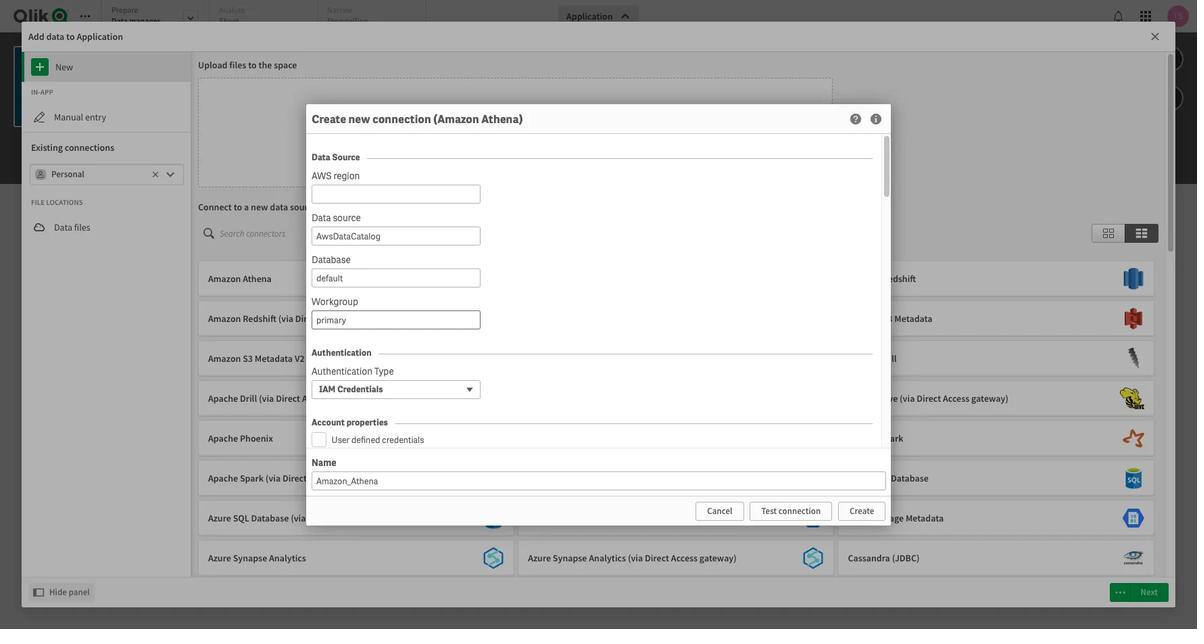Task type: describe. For each thing, give the bounding box(es) containing it.
large tiles image
[[1104, 225, 1115, 241]]

toolbar containing application
[[0, 0, 1198, 184]]

sources
[[767, 411, 807, 426]]

last
[[174, 61, 186, 70]]

connections
[[65, 141, 114, 154]]

amazon redshift
[[848, 273, 917, 285]]

here
[[484, 149, 502, 161]]

athena
[[243, 273, 272, 285]]

2 horizontal spatial a
[[571, 149, 576, 161]]

transformations.
[[612, 494, 678, 507]]

analytics for azure synapse analytics (via direct access gateway)
[[589, 552, 626, 564]]

azure sql database (via direct access gateway)
[[208, 512, 400, 524]]

amazon for amazon athena
[[208, 273, 241, 285]]

application button
[[559, 5, 639, 27]]

available
[[455, 426, 491, 438]]

1 horizontal spatial a
[[462, 149, 467, 161]]

(via for redshift
[[278, 312, 294, 325]]

dialog containing cancel
[[0, 0, 1198, 629]]

direct for redshift
[[295, 312, 320, 325]]

loaded
[[237, 61, 258, 70]]

get started adding data to your app. application
[[0, 0, 1198, 629]]

manual
[[54, 111, 83, 123]]

metadata for amazon s3 metadata v2
[[255, 352, 293, 365]]

(via for spark
[[266, 472, 281, 484]]

files and other sources button
[[604, 317, 890, 446]]

spark for apache spark (via direct access gateway)
[[240, 472, 264, 484]]

space
[[274, 59, 297, 71]]

no
[[212, 61, 220, 70]]

connect to a new data source
[[198, 201, 317, 213]]

data load editor
[[566, 479, 650, 494]]

in-
[[31, 87, 40, 97]]

to inside 'data catalog access data that's available to you'
[[493, 426, 501, 438]]

data right add
[[46, 30, 64, 43]]

cancel button
[[696, 502, 744, 520]]

amazon s3 metadata v2
[[208, 352, 305, 365]]

app.
[[690, 273, 720, 294]]

manual entry
[[54, 111, 106, 123]]

data catalog access data that's available to you
[[384, 411, 518, 438]]

news
[[559, 472, 581, 484]]

0 horizontal spatial a
[[244, 201, 249, 213]]

azure synapse analytics (via direct access gateway)
[[528, 552, 737, 564]]

app
[[40, 87, 53, 97]]

direct down transformations.
[[645, 552, 670, 564]]

synapse for azure synapse analytics (via direct access gateway)
[[553, 552, 587, 564]]

azure for azure synapse analytics
[[208, 552, 231, 564]]

gateway) for apache spark (via direct access gateway)
[[337, 472, 375, 484]]

analytics for azure synapse analytics
[[269, 552, 306, 564]]

small tiles image
[[1137, 227, 1148, 239]]

hive
[[880, 392, 898, 404]]

in-app
[[31, 87, 53, 97]]

toggle left image
[[33, 584, 44, 601]]

prepare
[[112, 5, 138, 15]]

amazon redshift (via direct access gateway)
[[208, 312, 387, 325]]

redshift for amazon redshift
[[883, 273, 917, 285]]

metadata for azure storage metadata
[[906, 512, 944, 524]]

the
[[259, 59, 272, 71]]

access inside 'data catalog access data that's available to you'
[[384, 426, 410, 438]]

amazon for amazon s3 metadata
[[848, 312, 881, 325]]

direct for hive
[[917, 392, 942, 404]]

sql for azure sql database (via direct access gateway)
[[233, 512, 249, 524]]

apache drill
[[848, 352, 897, 365]]

apache for apache spark
[[848, 432, 878, 444]]

synapse for azure synapse analytics
[[233, 552, 267, 564]]

get
[[477, 273, 501, 294]]

(via down apache spark (via direct access gateway)
[[291, 512, 306, 524]]

manager
[[129, 16, 160, 26]]

existing connections
[[31, 141, 114, 154]]

app options image
[[1165, 90, 1177, 106]]

amazon s3 metadata
[[848, 312, 933, 325]]

apache for apache drill
[[848, 352, 878, 365]]

test
[[762, 505, 777, 516]]

started
[[504, 273, 552, 294]]

amazon for amazon s3 metadata v2
[[208, 352, 241, 365]]

prepare data manager
[[112, 5, 160, 26]]

to left the
[[248, 59, 257, 71]]

files
[[687, 411, 711, 426]]

spark for apache spark
[[880, 432, 904, 444]]

file locations
[[31, 198, 83, 207]]

or
[[504, 149, 513, 161]]

adding
[[555, 273, 602, 294]]

data right 'new'
[[270, 201, 288, 213]]

cancel image
[[1151, 28, 1161, 45]]

connection
[[779, 505, 821, 516]]

data inside application data last loaded: no data loaded new app
[[158, 61, 173, 70]]

locations
[[46, 198, 83, 207]]

edit image
[[31, 109, 47, 125]]

amazon for amazon redshift (via direct access gateway)
[[208, 312, 241, 325]]

catalog
[[445, 411, 483, 426]]

source
[[290, 201, 317, 213]]

upload
[[198, 59, 228, 71]]

create button
[[839, 502, 886, 520]]

aylien news v2
[[528, 472, 593, 484]]

hide panel
[[49, 586, 90, 598]]

application for application
[[567, 10, 613, 22]]

cancel
[[708, 505, 733, 516]]

add
[[28, 30, 44, 43]]

to right 'click'
[[535, 149, 544, 161]]

get started adding data to your app.
[[477, 273, 720, 294]]

loaded:
[[187, 61, 210, 70]]

perform
[[578, 494, 610, 507]]

data right load
[[541, 494, 559, 507]]

connect
[[198, 201, 232, 213]]

files and other sources
[[687, 411, 807, 426]]

apache hive (via direct access gateway)
[[848, 392, 1009, 404]]

apache for apache drill (via direct access gateway)
[[208, 392, 238, 404]]

load data and perform transformations.
[[520, 494, 678, 507]]

select
[[546, 149, 570, 161]]

you
[[503, 426, 518, 438]]

file
[[31, 198, 45, 207]]

azure for azure sql database
[[848, 472, 871, 484]]

metadata for amazon s3 metadata
[[895, 312, 933, 325]]

data right adding
[[606, 273, 636, 294]]

s3 for amazon s3 v2
[[563, 352, 573, 365]]

data files image
[[31, 219, 47, 235]]

that's
[[431, 426, 454, 438]]

direct for spark
[[283, 472, 307, 484]]

azure storage metadata
[[848, 512, 944, 524]]

1 vertical spatial and
[[561, 494, 576, 507]]

data files
[[54, 221, 90, 233]]

azure sql database
[[848, 472, 929, 484]]

drill for apache drill
[[880, 352, 897, 365]]



Task type: locate. For each thing, give the bounding box(es) containing it.
database
[[891, 472, 929, 484], [251, 512, 289, 524]]

entry
[[85, 111, 106, 123]]

0 horizontal spatial synapse
[[233, 552, 267, 564]]

spark down "phoenix" on the left
[[240, 472, 264, 484]]

redshift for amazon redshift (via direct access gateway)
[[243, 312, 277, 325]]

2 horizontal spatial application
[[567, 10, 613, 22]]

1 file from the left
[[469, 149, 482, 161]]

phoenix
[[240, 432, 273, 444]]

None text field
[[51, 164, 149, 185]]

apache
[[848, 352, 878, 365], [208, 392, 238, 404], [848, 392, 878, 404], [208, 432, 238, 444], [848, 432, 878, 444], [208, 472, 238, 484]]

new left app
[[158, 76, 176, 88]]

0 vertical spatial application
[[567, 10, 613, 22]]

0 horizontal spatial and
[[561, 494, 576, 507]]

synapse down azure sql database (via direct access gateway)
[[233, 552, 267, 564]]

drill up hive
[[880, 352, 897, 365]]

direct for drill
[[276, 392, 300, 404]]

data
[[46, 30, 64, 43], [221, 61, 236, 70], [270, 201, 288, 213], [606, 273, 636, 294], [412, 426, 429, 438], [541, 494, 559, 507]]

(via up amazon s3 metadata v2
[[278, 312, 294, 325]]

2 vertical spatial metadata
[[906, 512, 944, 524]]

data inside 'data catalog access data that's available to you'
[[418, 411, 442, 426]]

and right 'files'
[[714, 411, 734, 426]]

data down prepare
[[112, 16, 128, 26]]

to right add
[[66, 30, 75, 43]]

drill
[[880, 352, 897, 365], [240, 392, 257, 404]]

direct down apache spark (via direct access gateway)
[[308, 512, 332, 524]]

to left your
[[639, 273, 653, 294]]

database up azure storage metadata
[[891, 472, 929, 484]]

apache spark
[[848, 432, 904, 444]]

apache for apache spark (via direct access gateway)
[[208, 472, 238, 484]]

synapse down perform
[[553, 552, 587, 564]]

2 horizontal spatial s3
[[883, 312, 893, 325]]

spark down hive
[[880, 432, 904, 444]]

1 horizontal spatial file
[[578, 149, 591, 161]]

drill up apache phoenix
[[240, 392, 257, 404]]

hide panel button
[[28, 583, 95, 602]]

0 horizontal spatial spark
[[240, 472, 264, 484]]

data left "catalog"
[[418, 411, 442, 426]]

1 horizontal spatial redshift
[[883, 273, 917, 285]]

data for data files
[[54, 221, 72, 233]]

metadata right storage
[[906, 512, 944, 524]]

gateway)
[[350, 312, 387, 325], [331, 392, 368, 404], [972, 392, 1009, 404], [337, 472, 375, 484], [363, 512, 400, 524], [700, 552, 737, 564]]

redshift down 'athena'
[[243, 312, 277, 325]]

(via down transformations.
[[628, 552, 643, 564]]

1 synapse from the left
[[233, 552, 267, 564]]

database up azure synapse analytics
[[251, 512, 289, 524]]

1 vertical spatial drill
[[240, 392, 257, 404]]

test connection button
[[750, 502, 833, 520]]

0 horizontal spatial redshift
[[243, 312, 277, 325]]

data inside application data last loaded: no data loaded new app
[[221, 61, 236, 70]]

1 horizontal spatial synapse
[[553, 552, 587, 564]]

1 horizontal spatial s3
[[563, 352, 573, 365]]

azure for azure storage metadata
[[848, 512, 871, 524]]

application inside application data last loaded: no data loaded new app
[[158, 46, 205, 58]]

azure synapse analytics
[[208, 552, 306, 564]]

direct up amazon s3 metadata v2
[[295, 312, 320, 325]]

2 analytics from the left
[[589, 552, 626, 564]]

application data last loaded: no data loaded new app
[[158, 46, 258, 88]]

(via for hive
[[900, 392, 915, 404]]

1 analytics from the left
[[269, 552, 306, 564]]

apache phoenix
[[208, 432, 273, 444]]

edit image
[[1165, 51, 1177, 67]]

0 vertical spatial and
[[714, 411, 734, 426]]

1 vertical spatial metadata
[[255, 352, 293, 365]]

data inside 'data catalog access data that's available to you'
[[412, 426, 429, 438]]

load
[[520, 494, 539, 507]]

and down news
[[561, 494, 576, 507]]

v2 for aylien news v2
[[583, 472, 593, 484]]

drop a file here or click to select a file
[[440, 149, 591, 161]]

to left 'new'
[[234, 201, 242, 213]]

database for azure sql database (via direct access gateway)
[[251, 512, 289, 524]]

cassandra (jdbc)
[[848, 552, 920, 564]]

and inside button
[[714, 411, 734, 426]]

analytics down load data and perform transformations.
[[589, 552, 626, 564]]

a left 'new'
[[244, 201, 249, 213]]

0 horizontal spatial files
[[74, 221, 90, 233]]

0 vertical spatial database
[[891, 472, 929, 484]]

apache for apache phoenix
[[208, 432, 238, 444]]

1 vertical spatial database
[[251, 512, 289, 524]]

metadata down amazon redshift
[[895, 312, 933, 325]]

0 vertical spatial spark
[[880, 432, 904, 444]]

2 synapse from the left
[[553, 552, 587, 564]]

apache down amazon s3 metadata
[[848, 352, 878, 365]]

existing
[[31, 141, 63, 154]]

1 horizontal spatial drill
[[880, 352, 897, 365]]

application for application data last loaded: no data loaded new app
[[158, 46, 205, 58]]

test connection
[[762, 505, 821, 516]]

click
[[515, 149, 533, 161]]

azure for azure synapse analytics (via direct access gateway)
[[528, 552, 551, 564]]

drop
[[440, 149, 460, 161]]

1 horizontal spatial and
[[714, 411, 734, 426]]

Search connectors text field
[[220, 220, 545, 246]]

analytics
[[269, 552, 306, 564], [589, 552, 626, 564]]

file
[[469, 149, 482, 161], [578, 149, 591, 161]]

0 vertical spatial redshift
[[883, 273, 917, 285]]

v2 for amazon s3 v2
[[575, 352, 585, 365]]

(jdbc)
[[893, 552, 920, 564]]

file left 'here'
[[469, 149, 482, 161]]

1 horizontal spatial spark
[[880, 432, 904, 444]]

(via right hive
[[900, 392, 915, 404]]

0 vertical spatial files
[[229, 59, 246, 71]]

amazon for amazon redshift
[[848, 273, 881, 285]]

storage
[[873, 512, 904, 524]]

a right drop
[[462, 149, 467, 161]]

s3 for amazon s3 metadata
[[883, 312, 893, 325]]

hide
[[49, 586, 67, 598]]

to
[[66, 30, 75, 43], [248, 59, 257, 71], [535, 149, 544, 161], [234, 201, 242, 213], [639, 273, 653, 294], [493, 426, 501, 438]]

load
[[592, 479, 615, 494]]

add data to application
[[28, 30, 123, 43]]

files for data
[[74, 221, 90, 233]]

data left that's
[[412, 426, 429, 438]]

new
[[55, 61, 73, 73], [158, 76, 176, 88]]

database for azure sql database
[[891, 472, 929, 484]]

gateway) for apache hive (via direct access gateway)
[[972, 392, 1009, 404]]

apache up apache phoenix
[[208, 392, 238, 404]]

0 vertical spatial metadata
[[895, 312, 933, 325]]

1 horizontal spatial sql
[[873, 472, 890, 484]]

1 vertical spatial files
[[74, 221, 90, 233]]

0 vertical spatial new
[[55, 61, 73, 73]]

(via up "phoenix" on the left
[[259, 392, 274, 404]]

gateway) for amazon redshift (via direct access gateway)
[[350, 312, 387, 325]]

data left load
[[566, 479, 590, 494]]

sql up azure synapse analytics
[[233, 512, 249, 524]]

apache up azure sql database
[[848, 432, 878, 444]]

data
[[112, 16, 128, 26], [158, 61, 173, 70], [54, 221, 72, 233], [418, 411, 442, 426], [566, 479, 590, 494]]

redshift
[[883, 273, 917, 285], [243, 312, 277, 325]]

new right new icon on the left top of page
[[55, 61, 73, 73]]

data right data files icon
[[54, 221, 72, 233]]

sql for azure sql database
[[873, 472, 890, 484]]

direct down amazon s3 metadata v2
[[276, 392, 300, 404]]

0 horizontal spatial database
[[251, 512, 289, 524]]

azure for azure sql database (via direct access gateway)
[[208, 512, 231, 524]]

synapse
[[233, 552, 267, 564], [553, 552, 587, 564]]

1 vertical spatial spark
[[240, 472, 264, 484]]

redshift up amazon s3 metadata
[[883, 273, 917, 285]]

data for data load editor
[[566, 479, 590, 494]]

a
[[462, 149, 467, 161], [571, 149, 576, 161], [244, 201, 249, 213]]

gateway) for apache drill (via direct access gateway)
[[331, 392, 368, 404]]

0 vertical spatial sql
[[873, 472, 890, 484]]

app
[[178, 76, 193, 88]]

files for upload
[[229, 59, 246, 71]]

cassandra
[[848, 552, 891, 564]]

data left last
[[158, 61, 173, 70]]

amazon athena
[[208, 273, 272, 285]]

1 horizontal spatial new
[[158, 76, 176, 88]]

apache spark (via direct access gateway)
[[208, 472, 375, 484]]

files down the locations
[[74, 221, 90, 233]]

other
[[736, 411, 765, 426]]

0 vertical spatial drill
[[880, 352, 897, 365]]

sql up create
[[873, 472, 890, 484]]

apache for apache hive (via direct access gateway)
[[848, 392, 878, 404]]

metadata
[[895, 312, 933, 325], [255, 352, 293, 365], [906, 512, 944, 524]]

your
[[656, 273, 687, 294]]

create
[[850, 505, 875, 516]]

0 horizontal spatial sql
[[233, 512, 249, 524]]

panel
[[69, 586, 90, 598]]

1 vertical spatial redshift
[[243, 312, 277, 325]]

0 horizontal spatial new
[[55, 61, 73, 73]]

sql
[[873, 472, 890, 484], [233, 512, 249, 524]]

1 horizontal spatial files
[[229, 59, 246, 71]]

2 vertical spatial application
[[158, 46, 205, 58]]

1 vertical spatial new
[[158, 76, 176, 88]]

amazon s3 v2
[[528, 352, 585, 365]]

1 horizontal spatial analytics
[[589, 552, 626, 564]]

spark
[[880, 432, 904, 444], [240, 472, 264, 484]]

a right select
[[571, 149, 576, 161]]

0 horizontal spatial file
[[469, 149, 482, 161]]

files right "no"
[[229, 59, 246, 71]]

1 vertical spatial application
[[77, 30, 123, 43]]

to left you
[[493, 426, 501, 438]]

file right select
[[578, 149, 591, 161]]

0 horizontal spatial drill
[[240, 392, 257, 404]]

upload files to the space
[[198, 59, 297, 71]]

analytics down azure sql database (via direct access gateway)
[[269, 552, 306, 564]]

toolbar
[[0, 0, 1198, 184]]

0 horizontal spatial s3
[[243, 352, 253, 365]]

data right "no"
[[221, 61, 236, 70]]

0 horizontal spatial application
[[77, 30, 123, 43]]

apache left "phoenix" on the left
[[208, 432, 238, 444]]

files
[[229, 59, 246, 71], [74, 221, 90, 233]]

dialog
[[0, 0, 1198, 629]]

amazon for amazon s3 v2
[[528, 352, 561, 365]]

s3 for amazon s3 metadata v2
[[243, 352, 253, 365]]

apache left hive
[[848, 392, 878, 404]]

amazon
[[208, 273, 241, 285], [848, 273, 881, 285], [208, 312, 241, 325], [848, 312, 881, 325], [208, 352, 241, 365], [528, 352, 561, 365]]

0 horizontal spatial analytics
[[269, 552, 306, 564]]

apache drill (via direct access gateway)
[[208, 392, 368, 404]]

new inside application data last loaded: no data loaded new app
[[158, 76, 176, 88]]

metadata up apache drill (via direct access gateway)
[[255, 352, 293, 365]]

1 horizontal spatial application
[[158, 46, 205, 58]]

direct right hive
[[917, 392, 942, 404]]

apache down apache phoenix
[[208, 472, 238, 484]]

(via down "phoenix" on the left
[[266, 472, 281, 484]]

data inside prepare data manager
[[112, 16, 128, 26]]

1 vertical spatial sql
[[233, 512, 249, 524]]

application
[[567, 10, 613, 22], [77, 30, 123, 43], [158, 46, 205, 58]]

(via for drill
[[259, 392, 274, 404]]

application inside 'button'
[[567, 10, 613, 22]]

new image
[[31, 58, 49, 76]]

new
[[251, 201, 268, 213]]

2 file from the left
[[578, 149, 591, 161]]

v2
[[295, 352, 305, 365], [575, 352, 585, 365], [583, 472, 593, 484]]

direct up azure sql database (via direct access gateway)
[[283, 472, 307, 484]]

aylien
[[528, 472, 557, 484]]

data for data catalog access data that's available to you
[[418, 411, 442, 426]]

drill for apache drill (via direct access gateway)
[[240, 392, 257, 404]]

1 horizontal spatial database
[[891, 472, 929, 484]]

editor
[[618, 479, 650, 494]]



Task type: vqa. For each thing, say whether or not it's contained in the screenshot.
third minutes from right
no



